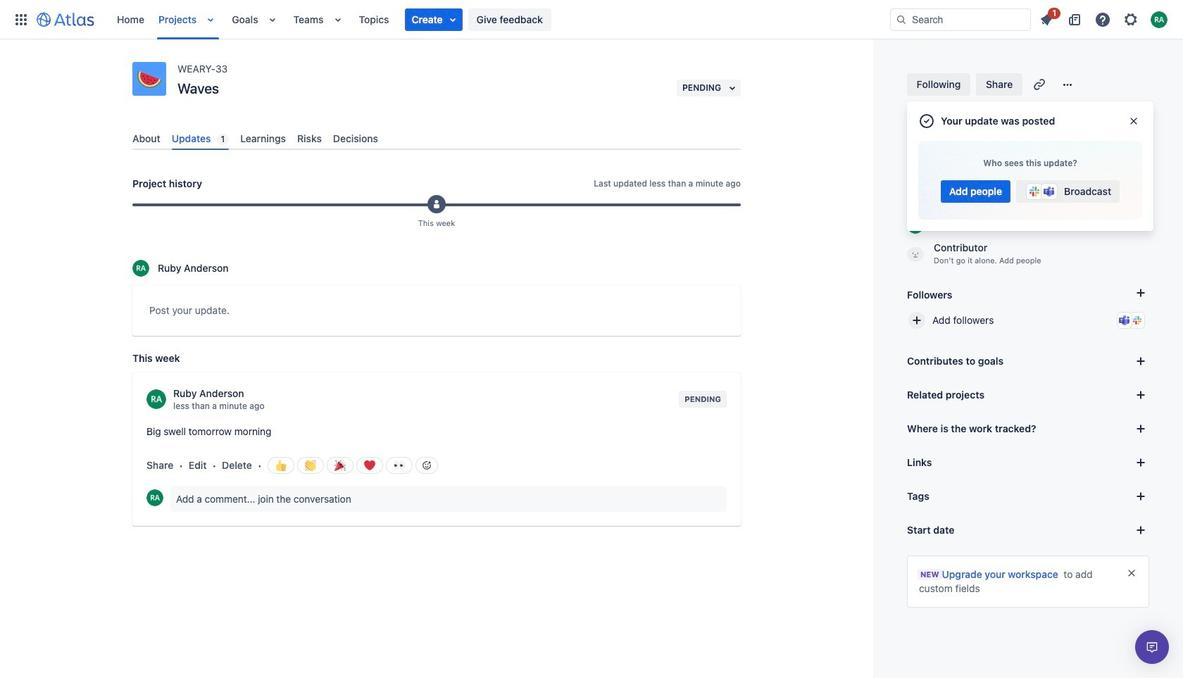 Task type: locate. For each thing, give the bounding box(es) containing it.
add reaction image
[[421, 460, 432, 471]]

0 horizontal spatial list item
[[405, 8, 463, 31]]

:clap: image
[[305, 460, 316, 471]]

top element
[[8, 0, 890, 39]]

add link image
[[1133, 454, 1150, 471]]

msteams logo showing  channels are connected to this project image
[[1119, 315, 1131, 326]]

added new contributor image
[[431, 199, 442, 210]]

1 horizontal spatial list item
[[1034, 5, 1061, 31]]

:eyes: image
[[393, 460, 405, 471], [393, 460, 405, 471]]

add related project image
[[1133, 387, 1150, 404]]

:heart: image
[[364, 460, 375, 471], [364, 460, 375, 471]]

None search field
[[890, 8, 1031, 31]]

:tada: image
[[334, 460, 346, 471]]

:clap: image
[[305, 460, 316, 471]]

open intercom messenger image
[[1144, 639, 1161, 656]]

Main content area, start typing to enter text. text field
[[149, 302, 724, 324]]

add a follower image
[[1133, 285, 1150, 301]]

list item
[[1034, 5, 1061, 31], [405, 8, 463, 31]]

list
[[110, 0, 890, 39], [1034, 5, 1175, 31]]

:tada: image
[[334, 460, 346, 471]]

add goals image
[[1133, 353, 1150, 370]]

notifications image
[[1038, 11, 1055, 28]]

1 horizontal spatial list
[[1034, 5, 1175, 31]]

:thumbsup: image
[[275, 460, 286, 471]]

set start date image
[[1133, 522, 1150, 539]]

search image
[[896, 14, 907, 25]]

tab list
[[127, 127, 747, 150]]

banner
[[0, 0, 1183, 39]]

settings image
[[1123, 11, 1140, 28]]



Task type: vqa. For each thing, say whether or not it's contained in the screenshot.
:thumbsup: image
yes



Task type: describe. For each thing, give the bounding box(es) containing it.
close banner image
[[1126, 568, 1138, 579]]

help image
[[1095, 11, 1112, 28]]

close dialog image
[[1129, 116, 1140, 127]]

Search field
[[890, 8, 1031, 31]]

0 horizontal spatial list
[[110, 0, 890, 39]]

account image
[[1151, 11, 1168, 28]]

list item inside top element
[[405, 8, 463, 31]]

your update was posted image
[[919, 113, 935, 130]]

add work tracking links image
[[1133, 421, 1150, 437]]

:thumbsup: image
[[275, 460, 286, 471]]

slack logo showing nan channels are connected to this project image
[[1132, 315, 1143, 326]]

switch to... image
[[13, 11, 30, 28]]

add tag image
[[1133, 488, 1150, 505]]

add follower image
[[909, 312, 926, 329]]



